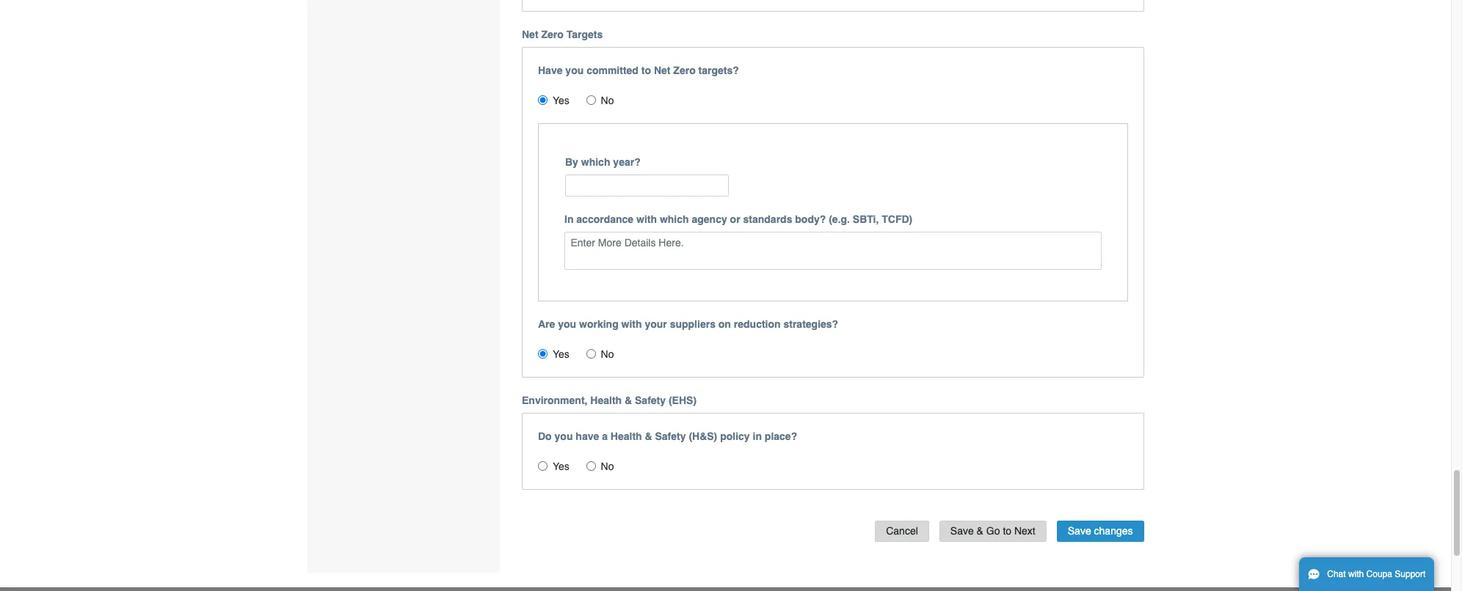 Task type: describe. For each thing, give the bounding box(es) containing it.
working
[[579, 319, 618, 330]]

body?
[[795, 214, 826, 226]]

or
[[730, 214, 740, 226]]

environment, health & safety (ehs)
[[522, 395, 697, 407]]

save for save & go to next
[[950, 526, 974, 537]]

net zero targets
[[522, 28, 603, 40]]

targets
[[566, 28, 603, 40]]

0 vertical spatial net
[[522, 28, 538, 40]]

chat with coupa support
[[1327, 570, 1426, 580]]

on
[[718, 319, 731, 330]]

0 horizontal spatial &
[[625, 395, 632, 407]]

By which year? text field
[[565, 174, 729, 197]]

no for working
[[601, 349, 614, 361]]

do you have a health & safety (h&s) policy in place?
[[538, 431, 797, 443]]

In accordance with which agency or standards body? (e.g. SBTi, TCFD) text field
[[564, 232, 1101, 270]]

save changes
[[1068, 526, 1133, 537]]

& inside save & go to next "button"
[[977, 526, 983, 537]]

to for next
[[1003, 526, 1011, 537]]

committed
[[587, 64, 638, 76]]

0 vertical spatial safety
[[635, 395, 666, 407]]

0 vertical spatial health
[[590, 395, 622, 407]]

1 vertical spatial which
[[660, 214, 689, 226]]

1 horizontal spatial net
[[654, 64, 670, 76]]

(e.g.
[[829, 214, 850, 226]]

have you committed to net zero targets?
[[538, 64, 739, 76]]

environment,
[[522, 395, 588, 407]]

save for save changes
[[1068, 526, 1091, 537]]

place?
[[765, 431, 797, 443]]

by which year?
[[565, 156, 641, 168]]

in accordance with which agency or standards body? (e.g. sbti, tcfd)
[[564, 214, 913, 226]]

strategies?
[[783, 319, 838, 330]]

0 vertical spatial which
[[581, 156, 610, 168]]

you for have
[[565, 64, 584, 76]]

chat
[[1327, 570, 1346, 580]]

chat with coupa support button
[[1299, 558, 1434, 592]]

your
[[645, 319, 667, 330]]

yes for are
[[553, 349, 569, 361]]

0 vertical spatial with
[[636, 214, 657, 226]]

save changes button
[[1057, 521, 1144, 542]]

1 horizontal spatial zero
[[673, 64, 696, 76]]

save & go to next
[[950, 526, 1035, 537]]

with inside button
[[1348, 570, 1364, 580]]

1 vertical spatial safety
[[655, 431, 686, 443]]

1 vertical spatial health
[[610, 431, 642, 443]]



Task type: vqa. For each thing, say whether or not it's contained in the screenshot.
the topmost Yes
yes



Task type: locate. For each thing, give the bounding box(es) containing it.
you for are
[[558, 319, 576, 330]]

are you working with your suppliers on reduction strategies?
[[538, 319, 838, 330]]

1 vertical spatial no
[[601, 349, 614, 361]]

net right committed
[[654, 64, 670, 76]]

year?
[[613, 156, 641, 168]]

1 vertical spatial zero
[[673, 64, 696, 76]]

2 vertical spatial no
[[601, 461, 614, 473]]

0 horizontal spatial net
[[522, 28, 538, 40]]

no
[[601, 94, 614, 106], [601, 349, 614, 361], [601, 461, 614, 473]]

have
[[538, 64, 563, 76]]

you right the are
[[558, 319, 576, 330]]

by
[[565, 156, 578, 168]]

1 vertical spatial yes
[[553, 349, 569, 361]]

a
[[602, 431, 608, 443]]

yes
[[553, 94, 569, 106], [553, 349, 569, 361], [553, 461, 569, 473]]

save inside "button"
[[950, 526, 974, 537]]

0 horizontal spatial save
[[950, 526, 974, 537]]

1 horizontal spatial save
[[1068, 526, 1091, 537]]

3 no from the top
[[601, 461, 614, 473]]

save left changes
[[1068, 526, 1091, 537]]

& left go
[[977, 526, 983, 537]]

next
[[1014, 526, 1035, 537]]

& right a at the bottom of page
[[645, 431, 652, 443]]

1 vertical spatial &
[[645, 431, 652, 443]]

coupa
[[1366, 570, 1392, 580]]

do
[[538, 431, 552, 443]]

suppliers
[[670, 319, 716, 330]]

1 vertical spatial net
[[654, 64, 670, 76]]

standards
[[743, 214, 792, 226]]

you for do
[[555, 431, 573, 443]]

to right committed
[[641, 64, 651, 76]]

save left go
[[950, 526, 974, 537]]

2 vertical spatial yes
[[553, 461, 569, 473]]

accordance
[[576, 214, 634, 226]]

save
[[950, 526, 974, 537], [1068, 526, 1091, 537]]

tcfd)
[[882, 214, 913, 226]]

agency
[[692, 214, 727, 226]]

changes
[[1094, 526, 1133, 537]]

1 vertical spatial with
[[621, 319, 642, 330]]

targets?
[[698, 64, 739, 76]]

reduction
[[734, 319, 781, 330]]

1 vertical spatial to
[[1003, 526, 1011, 537]]

with
[[636, 214, 657, 226], [621, 319, 642, 330], [1348, 570, 1364, 580]]

0 horizontal spatial which
[[581, 156, 610, 168]]

cancel link
[[875, 521, 929, 542]]

with left your
[[621, 319, 642, 330]]

cancel
[[886, 526, 918, 537]]

zero left targets
[[541, 28, 564, 40]]

you right have
[[565, 64, 584, 76]]

1 no from the top
[[601, 94, 614, 106]]

1 horizontal spatial which
[[660, 214, 689, 226]]

0 vertical spatial zero
[[541, 28, 564, 40]]

yes for do
[[553, 461, 569, 473]]

1 save from the left
[[950, 526, 974, 537]]

you right do
[[555, 431, 573, 443]]

yes for have
[[553, 94, 569, 106]]

with down by which year? text field
[[636, 214, 657, 226]]

save inside button
[[1068, 526, 1091, 537]]

to
[[641, 64, 651, 76], [1003, 526, 1011, 537]]

2 vertical spatial &
[[977, 526, 983, 537]]

0 horizontal spatial zero
[[541, 28, 564, 40]]

(h&s)
[[689, 431, 717, 443]]

0 vertical spatial &
[[625, 395, 632, 407]]

safety left (ehs)
[[635, 395, 666, 407]]

yes down environment,
[[553, 461, 569, 473]]

which right by at the left
[[581, 156, 610, 168]]

3 yes from the top
[[553, 461, 569, 473]]

go
[[986, 526, 1000, 537]]

safety left (h&s)
[[655, 431, 686, 443]]

no for have
[[601, 461, 614, 473]]

to for net
[[641, 64, 651, 76]]

health right a at the bottom of page
[[610, 431, 642, 443]]

1 horizontal spatial &
[[645, 431, 652, 443]]

support
[[1395, 570, 1426, 580]]

health
[[590, 395, 622, 407], [610, 431, 642, 443]]

2 vertical spatial with
[[1348, 570, 1364, 580]]

0 vertical spatial yes
[[553, 94, 569, 106]]

1 horizontal spatial to
[[1003, 526, 1011, 537]]

&
[[625, 395, 632, 407], [645, 431, 652, 443], [977, 526, 983, 537]]

with right "chat"
[[1348, 570, 1364, 580]]

yes down the are
[[553, 349, 569, 361]]

save & go to next button
[[939, 521, 1046, 542]]

safety
[[635, 395, 666, 407], [655, 431, 686, 443]]

to inside "button"
[[1003, 526, 1011, 537]]

2 save from the left
[[1068, 526, 1091, 537]]

1 vertical spatial you
[[558, 319, 576, 330]]

no for committed
[[601, 94, 614, 106]]

are
[[538, 319, 555, 330]]

0 vertical spatial no
[[601, 94, 614, 106]]

1 yes from the top
[[553, 94, 569, 106]]

no down working
[[601, 349, 614, 361]]

to right go
[[1003, 526, 1011, 537]]

2 horizontal spatial &
[[977, 526, 983, 537]]

in
[[564, 214, 574, 226]]

0 horizontal spatial to
[[641, 64, 651, 76]]

health up a at the bottom of page
[[590, 395, 622, 407]]

which
[[581, 156, 610, 168], [660, 214, 689, 226]]

(ehs)
[[669, 395, 697, 407]]

None radio
[[538, 350, 548, 359]]

net up have
[[522, 28, 538, 40]]

0 vertical spatial you
[[565, 64, 584, 76]]

you
[[565, 64, 584, 76], [558, 319, 576, 330], [555, 431, 573, 443]]

2 no from the top
[[601, 349, 614, 361]]

have
[[576, 431, 599, 443]]

zero
[[541, 28, 564, 40], [673, 64, 696, 76]]

sbti,
[[853, 214, 879, 226]]

policy
[[720, 431, 750, 443]]

in
[[753, 431, 762, 443]]

None radio
[[538, 95, 548, 105], [586, 95, 596, 105], [586, 350, 596, 359], [538, 462, 548, 471], [586, 462, 596, 471], [538, 95, 548, 105], [586, 95, 596, 105], [586, 350, 596, 359], [538, 462, 548, 471], [586, 462, 596, 471]]

yes down have
[[553, 94, 569, 106]]

0 vertical spatial to
[[641, 64, 651, 76]]

2 yes from the top
[[553, 349, 569, 361]]

no down a at the bottom of page
[[601, 461, 614, 473]]

no down committed
[[601, 94, 614, 106]]

net
[[522, 28, 538, 40], [654, 64, 670, 76]]

& up do you have a health & safety (h&s) policy in place?
[[625, 395, 632, 407]]

which left 'agency'
[[660, 214, 689, 226]]

zero left targets?
[[673, 64, 696, 76]]

2 vertical spatial you
[[555, 431, 573, 443]]



